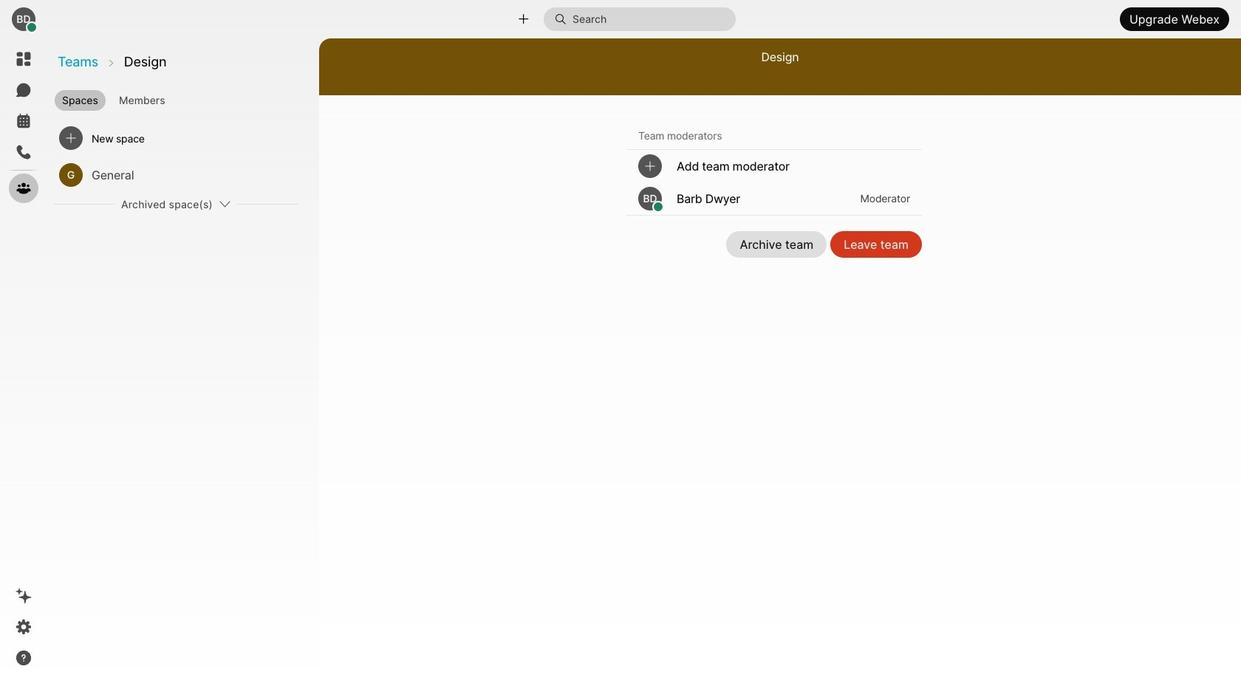 Task type: locate. For each thing, give the bounding box(es) containing it.
arrow down_16 image
[[219, 198, 231, 210]]

team moderators list
[[627, 150, 922, 216]]

list item
[[53, 120, 298, 157]]

tab list
[[52, 84, 318, 112]]

general list item
[[53, 157, 298, 194]]

barb dwyer list item
[[627, 182, 922, 215]]

add team moderator list item
[[627, 150, 922, 182]]

navigation
[[0, 38, 47, 686]]

webex tab list
[[9, 44, 38, 203]]



Task type: vqa. For each thing, say whether or not it's contained in the screenshot.
General list item
yes



